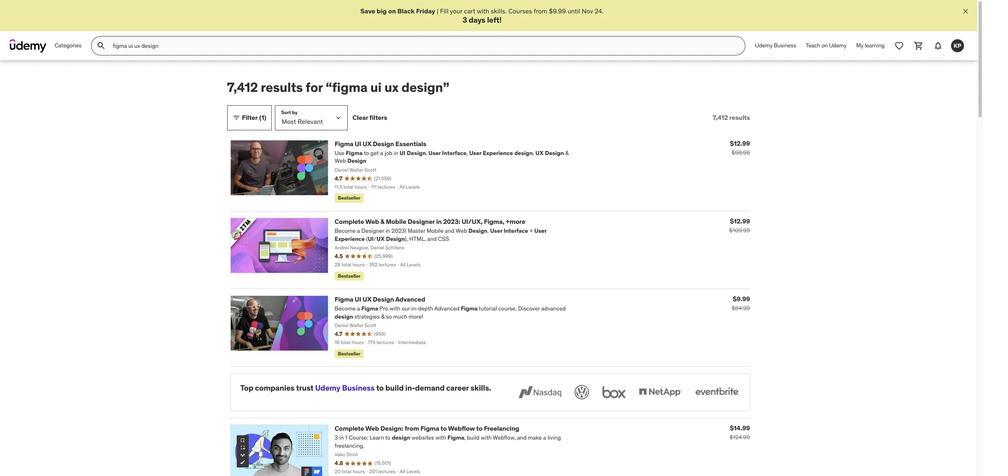 Task type: vqa. For each thing, say whether or not it's contained in the screenshot.
the top into
no



Task type: locate. For each thing, give the bounding box(es) containing it.
0 vertical spatial skills.
[[491, 7, 507, 15]]

7,412
[[227, 79, 258, 96], [713, 113, 728, 121]]

figma ui ux design essentials
[[335, 140, 426, 148]]

netapp image
[[637, 384, 684, 401]]

2 complete from the top
[[335, 424, 364, 433]]

wishlist image
[[895, 41, 904, 51]]

1 vertical spatial $9.99
[[733, 295, 750, 303]]

1 vertical spatial from
[[405, 424, 419, 433]]

1 vertical spatial ux
[[363, 295, 372, 303]]

notifications image
[[934, 41, 943, 51]]

skills. right career
[[471, 383, 491, 393]]

to left webflow at bottom left
[[441, 424, 447, 433]]

teach on udemy link
[[801, 36, 852, 56]]

in-
[[405, 383, 415, 393]]

left!
[[487, 15, 502, 25]]

0 vertical spatial from
[[534, 7, 547, 15]]

0 vertical spatial ui
[[355, 140, 361, 148]]

filters
[[370, 113, 387, 121]]

results for 7,412 results
[[730, 113, 750, 121]]

on right big
[[388, 7, 396, 15]]

ui for figma ui ux design essentials
[[355, 140, 361, 148]]

my learning link
[[852, 36, 890, 56]]

business left build
[[342, 383, 375, 393]]

top
[[240, 383, 253, 393]]

1 vertical spatial on
[[822, 42, 828, 49]]

build
[[385, 383, 404, 393]]

on right teach
[[822, 42, 828, 49]]

0 vertical spatial business
[[774, 42, 796, 49]]

from right design:
[[405, 424, 419, 433]]

figma ui ux design essentials link
[[335, 140, 426, 148]]

business
[[774, 42, 796, 49], [342, 383, 375, 393]]

udemy business link left teach
[[750, 36, 801, 56]]

to right webflow at bottom left
[[476, 424, 483, 433]]

0 vertical spatial udemy business link
[[750, 36, 801, 56]]

essentials
[[395, 140, 426, 148]]

0 vertical spatial figma
[[335, 140, 353, 148]]

&
[[380, 217, 385, 225]]

0 horizontal spatial $9.99
[[549, 7, 566, 15]]

until
[[568, 7, 580, 15]]

business left teach
[[774, 42, 796, 49]]

1 ux from the top
[[363, 140, 372, 148]]

0 horizontal spatial from
[[405, 424, 419, 433]]

filter
[[242, 113, 258, 121]]

companies
[[255, 383, 295, 393]]

from
[[534, 7, 547, 15], [405, 424, 419, 433]]

webflow
[[448, 424, 475, 433]]

udemy image
[[10, 39, 47, 53]]

results left for
[[261, 79, 303, 96]]

design down filters
[[373, 140, 394, 148]]

design"
[[402, 79, 450, 96]]

7,412 inside status
[[713, 113, 728, 121]]

web for design:
[[365, 424, 379, 433]]

figma ui ux design advanced
[[335, 295, 425, 303]]

$9.99
[[549, 7, 566, 15], [733, 295, 750, 303]]

udemy business link right trust
[[315, 383, 375, 393]]

$9.99 inside save big on black friday | fill your cart with skills. courses from $9.99 until nov 24. 3 days left!
[[549, 7, 566, 15]]

to left build
[[376, 383, 384, 393]]

submit search image
[[97, 41, 106, 51]]

3
[[463, 15, 467, 25]]

close image
[[962, 7, 970, 15]]

to for build
[[376, 383, 384, 393]]

results up $12.99 $99.99
[[730, 113, 750, 121]]

udemy business
[[755, 42, 796, 49]]

0 vertical spatial design
[[373, 140, 394, 148]]

1 vertical spatial $12.99
[[730, 217, 750, 225]]

2 ux from the top
[[363, 295, 372, 303]]

7,412 results for "figma ui ux design"
[[227, 79, 450, 96]]

on
[[388, 7, 396, 15], [822, 42, 828, 49]]

with
[[477, 7, 489, 15]]

0 vertical spatial complete
[[335, 217, 364, 225]]

0 vertical spatial $12.99
[[730, 139, 750, 147]]

ux
[[385, 79, 399, 96]]

to for webflow
[[441, 424, 447, 433]]

1 web from the top
[[365, 217, 379, 225]]

skills. inside save big on black friday | fill your cart with skills. courses from $9.99 until nov 24. 3 days left!
[[491, 7, 507, 15]]

results
[[261, 79, 303, 96], [730, 113, 750, 121]]

2 $12.99 from the top
[[730, 217, 750, 225]]

complete web design: from figma to webflow to freelancing link
[[335, 424, 519, 433]]

1 vertical spatial figma
[[335, 295, 353, 303]]

1 vertical spatial ui
[[355, 295, 361, 303]]

figma
[[335, 140, 353, 148], [335, 295, 353, 303], [421, 424, 439, 433]]

learning
[[865, 42, 885, 49]]

ux
[[363, 140, 372, 148], [363, 295, 372, 303]]

$12.99 up '$109.99'
[[730, 217, 750, 225]]

web left &
[[365, 217, 379, 225]]

0 horizontal spatial results
[[261, 79, 303, 96]]

my
[[857, 42, 864, 49]]

$9.99 inside $9.99 $84.99
[[733, 295, 750, 303]]

from inside save big on black friday | fill your cart with skills. courses from $9.99 until nov 24. 3 days left!
[[534, 7, 547, 15]]

design:
[[380, 424, 403, 433]]

2 design from the top
[[373, 295, 394, 303]]

udemy business link
[[750, 36, 801, 56], [315, 383, 375, 393]]

$12.99 up $99.99
[[730, 139, 750, 147]]

web left design:
[[365, 424, 379, 433]]

1 vertical spatial design
[[373, 295, 394, 303]]

0 vertical spatial on
[[388, 7, 396, 15]]

1 horizontal spatial on
[[822, 42, 828, 49]]

0 vertical spatial ux
[[363, 140, 372, 148]]

0 horizontal spatial 7,412
[[227, 79, 258, 96]]

1 vertical spatial skills.
[[471, 383, 491, 393]]

advanced
[[395, 295, 425, 303]]

2 ui from the top
[[355, 295, 361, 303]]

$12.99 $109.99
[[729, 217, 750, 234]]

skills. up left!
[[491, 7, 507, 15]]

complete web & mobile designer in 2023: ui/ux, figma, +more link
[[335, 217, 525, 225]]

1 horizontal spatial udemy
[[755, 42, 773, 49]]

0 horizontal spatial udemy business link
[[315, 383, 375, 393]]

udemy
[[755, 42, 773, 49], [829, 42, 847, 49], [315, 383, 340, 393]]

ui
[[355, 140, 361, 148], [355, 295, 361, 303]]

box image
[[600, 384, 628, 401]]

your
[[450, 7, 463, 15]]

complete
[[335, 217, 364, 225], [335, 424, 364, 433]]

teach on udemy
[[806, 42, 847, 49]]

small image
[[232, 114, 240, 122]]

design
[[373, 140, 394, 148], [373, 295, 394, 303]]

$12.99 inside $12.99 $109.99
[[730, 217, 750, 225]]

1 horizontal spatial from
[[534, 7, 547, 15]]

complete for complete web & mobile designer in 2023: ui/ux, figma, +more
[[335, 217, 364, 225]]

complete web design: from figma to webflow to freelancing
[[335, 424, 519, 433]]

+more
[[506, 217, 525, 225]]

figma,
[[484, 217, 505, 225]]

$14.99 $124.99
[[730, 424, 750, 441]]

from right the courses
[[534, 7, 547, 15]]

$12.99 for complete web & mobile designer in 2023: ui/ux, figma, +more
[[730, 217, 750, 225]]

1 horizontal spatial to
[[441, 424, 447, 433]]

skills. for with
[[491, 7, 507, 15]]

1 vertical spatial complete
[[335, 424, 364, 433]]

2 vertical spatial figma
[[421, 424, 439, 433]]

1 horizontal spatial 7,412
[[713, 113, 728, 121]]

2 horizontal spatial to
[[476, 424, 483, 433]]

save
[[360, 7, 375, 15]]

skills.
[[491, 7, 507, 15], [471, 383, 491, 393]]

nasdaq image
[[517, 384, 563, 401]]

$12.99
[[730, 139, 750, 147], [730, 217, 750, 225]]

on inside save big on black friday | fill your cart with skills. courses from $9.99 until nov 24. 3 days left!
[[388, 7, 396, 15]]

1 vertical spatial web
[[365, 424, 379, 433]]

7,412 for 7,412 results
[[713, 113, 728, 121]]

1 $12.99 from the top
[[730, 139, 750, 147]]

figma ui ux design advanced link
[[335, 295, 425, 303]]

7,412 for 7,412 results for "figma ui ux design"
[[227, 79, 258, 96]]

mobile
[[386, 217, 406, 225]]

0 vertical spatial results
[[261, 79, 303, 96]]

1 vertical spatial results
[[730, 113, 750, 121]]

$9.99 left until
[[549, 7, 566, 15]]

1 horizontal spatial results
[[730, 113, 750, 121]]

$9.99 up the $84.99
[[733, 295, 750, 303]]

7,412 results status
[[713, 113, 750, 122]]

1 vertical spatial business
[[342, 383, 375, 393]]

1 ui from the top
[[355, 140, 361, 148]]

1 vertical spatial 7,412
[[713, 113, 728, 121]]

0 vertical spatial web
[[365, 217, 379, 225]]

1 horizontal spatial $9.99
[[733, 295, 750, 303]]

web
[[365, 217, 379, 225], [365, 424, 379, 433]]

0 horizontal spatial to
[[376, 383, 384, 393]]

2 web from the top
[[365, 424, 379, 433]]

0 horizontal spatial on
[[388, 7, 396, 15]]

1 design from the top
[[373, 140, 394, 148]]

0 vertical spatial $9.99
[[549, 7, 566, 15]]

0 vertical spatial 7,412
[[227, 79, 258, 96]]

results inside status
[[730, 113, 750, 121]]

clear
[[353, 113, 368, 121]]

friday
[[416, 7, 435, 15]]

to
[[376, 383, 384, 393], [441, 424, 447, 433], [476, 424, 483, 433]]

1 complete from the top
[[335, 217, 364, 225]]

design left "advanced"
[[373, 295, 394, 303]]



Task type: describe. For each thing, give the bounding box(es) containing it.
ux for essentials
[[363, 140, 372, 148]]

trust
[[296, 383, 314, 393]]

in
[[436, 217, 442, 225]]

categories button
[[50, 36, 86, 56]]

clear filters
[[353, 113, 387, 121]]

figma for figma ui ux design advanced
[[335, 295, 353, 303]]

demand
[[415, 383, 445, 393]]

"figma
[[326, 79, 368, 96]]

categories
[[55, 42, 82, 49]]

complete web & mobile designer in 2023: ui/ux, figma, +more
[[335, 217, 525, 225]]

save big on black friday | fill your cart with skills. courses from $9.99 until nov 24. 3 days left!
[[360, 7, 604, 25]]

filter (1)
[[242, 113, 266, 121]]

courses
[[509, 7, 532, 15]]

0 horizontal spatial udemy
[[315, 383, 340, 393]]

black
[[397, 7, 415, 15]]

design for advanced
[[373, 295, 394, 303]]

$9.99 $84.99
[[732, 295, 750, 312]]

2 horizontal spatial udemy
[[829, 42, 847, 49]]

figma for figma ui ux design essentials
[[335, 140, 353, 148]]

kp
[[954, 42, 962, 49]]

complete for complete web design: from figma to webflow to freelancing
[[335, 424, 364, 433]]

web for &
[[365, 217, 379, 225]]

|
[[437, 7, 439, 15]]

results for 7,412 results for "figma ui ux design"
[[261, 79, 303, 96]]

cart
[[464, 7, 476, 15]]

freelancing
[[484, 424, 519, 433]]

teach
[[806, 42, 821, 49]]

shopping cart with 0 items image
[[914, 41, 924, 51]]

$109.99
[[729, 227, 750, 234]]

(1)
[[259, 113, 266, 121]]

kp link
[[948, 36, 968, 56]]

ui for figma ui ux design advanced
[[355, 295, 361, 303]]

designer
[[408, 217, 435, 225]]

$99.99
[[732, 149, 750, 156]]

24.
[[595, 7, 604, 15]]

top companies trust udemy business to build in-demand career skills.
[[240, 383, 491, 393]]

big
[[377, 7, 387, 15]]

0 horizontal spatial business
[[342, 383, 375, 393]]

1 vertical spatial udemy business link
[[315, 383, 375, 393]]

my learning
[[857, 42, 885, 49]]

$12.99 for figma ui ux design essentials
[[730, 139, 750, 147]]

ux for advanced
[[363, 295, 372, 303]]

fill
[[440, 7, 449, 15]]

eventbrite image
[[694, 384, 740, 401]]

ui/ux,
[[462, 217, 483, 225]]

nov
[[582, 7, 593, 15]]

7,412 results
[[713, 113, 750, 121]]

$84.99
[[732, 305, 750, 312]]

2023:
[[443, 217, 460, 225]]

for
[[306, 79, 323, 96]]

1 horizontal spatial udemy business link
[[750, 36, 801, 56]]

volkswagen image
[[573, 384, 591, 401]]

clear filters button
[[353, 105, 387, 130]]

days
[[469, 15, 486, 25]]

1 horizontal spatial business
[[774, 42, 796, 49]]

ui
[[370, 79, 382, 96]]

$14.99
[[730, 424, 750, 432]]

$12.99 $99.99
[[730, 139, 750, 156]]

$124.99
[[730, 434, 750, 441]]

career
[[446, 383, 469, 393]]

skills. for career
[[471, 383, 491, 393]]

Search for anything text field
[[111, 39, 735, 53]]

design for essentials
[[373, 140, 394, 148]]



